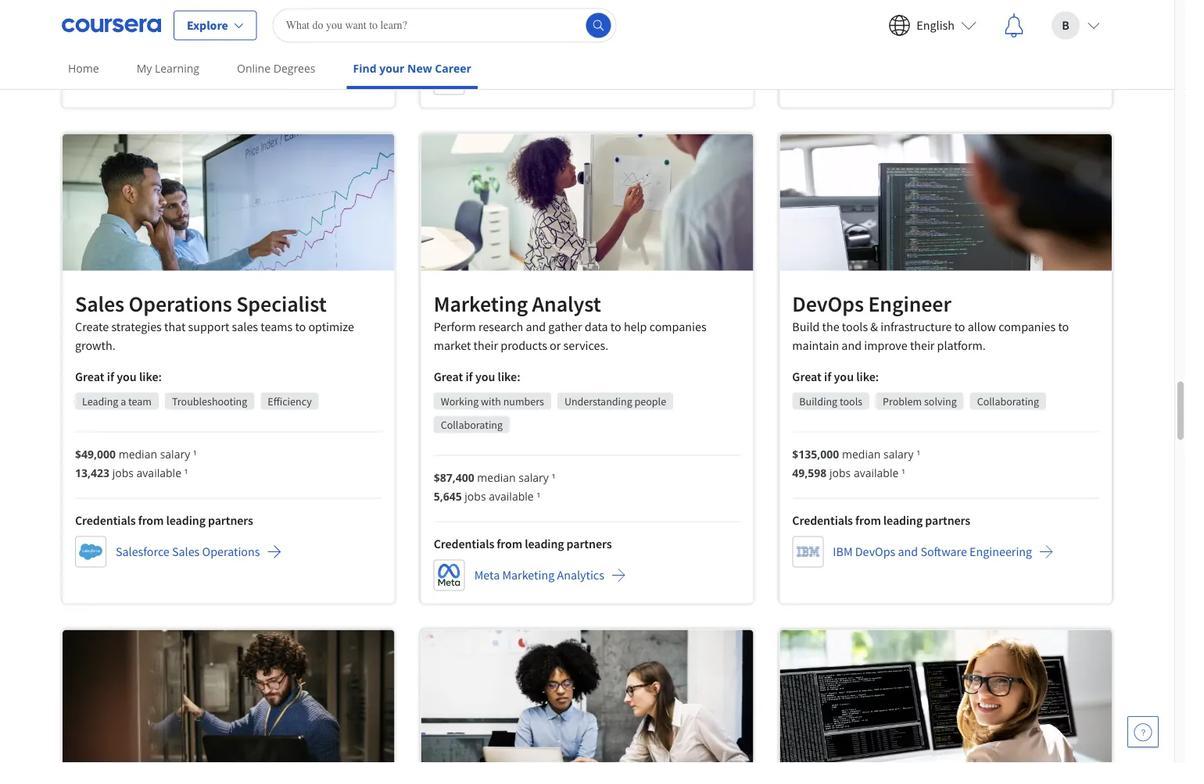 Task type: describe. For each thing, give the bounding box(es) containing it.
credentials from leading partners for goodwill® career coach and navigator
[[75, 6, 253, 22]]

salesforce sales operations
[[116, 545, 260, 560]]

working with numbers
[[441, 394, 544, 409]]

my learning link
[[130, 51, 206, 86]]

$87,400
[[434, 471, 474, 486]]

1 vertical spatial devops
[[855, 545, 896, 560]]

platform.
[[937, 338, 986, 354]]

marketing analyst image
[[421, 134, 753, 271]]

credentials from leading partners for salesforce sales operations
[[75, 513, 253, 529]]

with
[[481, 394, 501, 409]]

if for sales
[[107, 369, 114, 385]]

my learning
[[137, 61, 199, 76]]

you for sales
[[117, 369, 137, 385]]

great if you like: for sales
[[75, 369, 162, 385]]

problem solving
[[883, 394, 957, 409]]

partners for goodwill® career coach and navigator
[[208, 6, 253, 22]]

5,645
[[434, 489, 462, 504]]

$49,000 median salary ¹ 13,423 jobs available ¹
[[75, 447, 197, 481]]

marketing analyst perform research and gather data to help companies market their products or services.
[[434, 290, 707, 354]]

software
[[921, 545, 967, 560]]

build
[[792, 319, 820, 335]]

team
[[128, 394, 152, 409]]

online
[[237, 61, 271, 76]]

building tools
[[799, 394, 863, 409]]

your
[[379, 61, 405, 76]]

$87,400 median salary ¹ 5,645 jobs available ¹
[[434, 471, 556, 504]]

gather
[[548, 319, 582, 335]]

find your new career link
[[347, 51, 478, 89]]

like: for analyst
[[498, 369, 520, 385]]

engineering
[[970, 545, 1032, 560]]

collaborating for devops engineer
[[977, 394, 1039, 409]]

salary for operations
[[160, 447, 190, 462]]

online degrees
[[237, 61, 316, 76]]

sales operations specialist create strategies that support sales teams to optimize growth.
[[75, 290, 354, 354]]

credentials for ibm devops and software engineering
[[792, 513, 853, 529]]

ibm devops and software engineering link
[[792, 537, 1054, 568]]

goodwill® career coach and navigator link
[[75, 30, 337, 61]]

credentials from leading partners for meta marketing analytics
[[434, 537, 612, 552]]

home link
[[62, 51, 105, 86]]

leading for goodwill® career coach and navigator
[[166, 6, 206, 22]]

available for perform
[[489, 489, 534, 504]]

What do you want to learn? text field
[[273, 8, 617, 43]]

from for salesforce sales operations
[[138, 513, 164, 529]]

operations inside the sales operations specialist create strategies that support sales teams to optimize growth.
[[129, 290, 232, 317]]

devops engineer image
[[780, 134, 1112, 271]]

data
[[585, 319, 608, 335]]

salary for analyst
[[519, 471, 549, 486]]

data warehouse developer image
[[780, 631, 1112, 764]]

that
[[164, 319, 186, 335]]

help
[[624, 319, 647, 335]]

strategies
[[111, 319, 162, 335]]

leading for meta marketing analytics
[[525, 537, 564, 552]]

explore button
[[174, 11, 257, 40]]

jobs for perform
[[465, 489, 486, 504]]

english
[[917, 18, 955, 33]]

available for build
[[854, 466, 899, 481]]

credentials from leading partners for ibm devops and software engineering
[[792, 513, 971, 529]]

improve
[[864, 338, 908, 354]]

if for marketing
[[466, 369, 473, 385]]

salesforce sales operations link
[[75, 537, 282, 568]]

partners for meta marketing analytics
[[567, 537, 612, 552]]

market
[[434, 338, 471, 354]]

growth.
[[75, 338, 115, 354]]

sales
[[232, 319, 258, 335]]

marketing inside marketing analyst perform research and gather data to help companies market their products or services.
[[434, 290, 528, 317]]

services.
[[563, 338, 608, 354]]

understanding
[[564, 394, 632, 409]]

tools inside 'devops engineer build the tools & infrastructure to allow companies to maintain and improve their platform.'
[[842, 319, 868, 335]]

find your new career
[[353, 61, 471, 76]]

maintain
[[792, 338, 839, 354]]

great for marketing analyst
[[434, 369, 463, 385]]

research
[[479, 319, 523, 335]]

navigator
[[265, 38, 316, 53]]

&
[[871, 319, 878, 335]]

analytics
[[557, 568, 604, 584]]

specialist
[[236, 290, 327, 317]]

operations inside "salesforce sales operations" link
[[202, 545, 260, 560]]

allow
[[968, 319, 996, 335]]

home
[[68, 61, 99, 76]]

create
[[75, 319, 109, 335]]

career inside find your new career link
[[435, 61, 471, 76]]

degrees
[[273, 61, 316, 76]]

infrastructure
[[881, 319, 952, 335]]

building
[[799, 394, 838, 409]]

solving
[[924, 394, 957, 409]]

analyst
[[532, 290, 601, 317]]

great for devops engineer
[[792, 369, 822, 385]]

or
[[550, 338, 561, 354]]

goodwill® career coach and navigator
[[116, 38, 316, 53]]

meta
[[474, 568, 500, 584]]

products
[[501, 338, 547, 354]]

from for meta marketing analytics
[[497, 537, 522, 552]]

jobs for specialist
[[112, 466, 134, 481]]

partners for ibm devops and software engineering
[[925, 513, 971, 529]]

$135,000 median salary ¹ 49,598 jobs available ¹
[[792, 447, 920, 481]]

ibm
[[833, 545, 853, 560]]

$135,000
[[792, 447, 839, 462]]

online degrees link
[[231, 51, 322, 86]]

great for sales operations specialist
[[75, 369, 104, 385]]

median for devops
[[842, 447, 881, 462]]

like: for operations
[[139, 369, 162, 385]]

partners for salesforce sales development representative
[[567, 40, 612, 56]]

salesforce sales development representative link
[[434, 64, 734, 95]]

development
[[561, 71, 631, 87]]

and inside 'link'
[[242, 38, 262, 53]]

sales inside the sales operations specialist create strategies that support sales teams to optimize growth.
[[75, 290, 124, 317]]



Task type: locate. For each thing, give the bounding box(es) containing it.
credentials from leading partners for salesforce sales development representative
[[434, 40, 612, 56]]

working
[[441, 394, 479, 409]]

None search field
[[273, 8, 617, 43]]

meta marketing analytics
[[474, 568, 604, 584]]

partners
[[208, 6, 253, 22], [925, 12, 971, 28], [567, 40, 612, 56], [208, 513, 253, 529], [925, 513, 971, 529], [567, 537, 612, 552]]

median inside $135,000 median salary ¹ 49,598 jobs available ¹
[[842, 447, 881, 462]]

0 horizontal spatial sales
[[75, 290, 124, 317]]

1 horizontal spatial available
[[489, 489, 534, 504]]

leading for salesforce sales operations
[[166, 513, 206, 529]]

you up building tools
[[834, 369, 854, 385]]

2 companies from the left
[[999, 319, 1056, 335]]

learning
[[155, 61, 199, 76]]

collaborating
[[977, 394, 1039, 409], [441, 418, 503, 432]]

great up leading
[[75, 369, 104, 385]]

1 vertical spatial marketing
[[502, 568, 555, 584]]

great if you like: for marketing
[[434, 369, 520, 385]]

like:
[[139, 369, 162, 385], [498, 369, 520, 385], [856, 369, 879, 385]]

engineer
[[868, 290, 951, 317]]

support
[[188, 319, 229, 335]]

median inside $87,400 median salary ¹ 5,645 jobs available ¹
[[477, 471, 516, 486]]

jobs inside $49,000 median salary ¹ 13,423 jobs available ¹
[[112, 466, 134, 481]]

new
[[407, 61, 432, 76]]

people
[[635, 394, 666, 409]]

numbers
[[503, 394, 544, 409]]

2 horizontal spatial sales
[[531, 71, 558, 87]]

leading for salesforce sales development representative
[[525, 40, 564, 56]]

1 horizontal spatial you
[[475, 369, 495, 385]]

1 vertical spatial operations
[[202, 545, 260, 560]]

1 vertical spatial tools
[[840, 394, 863, 409]]

you for marketing
[[475, 369, 495, 385]]

4 to from the left
[[1058, 319, 1069, 335]]

salary
[[160, 447, 190, 462], [884, 447, 914, 462], [519, 471, 549, 486]]

and up online
[[242, 38, 262, 53]]

companies right allow
[[999, 319, 1056, 335]]

1 horizontal spatial great if you like:
[[434, 369, 520, 385]]

representative
[[634, 71, 712, 87]]

1 horizontal spatial their
[[910, 338, 935, 354]]

their inside marketing analyst perform research and gather data to help companies market their products or services.
[[474, 338, 498, 354]]

to inside marketing analyst perform research and gather data to help companies market their products or services.
[[611, 319, 621, 335]]

1 horizontal spatial companies
[[999, 319, 1056, 335]]

perform
[[434, 319, 476, 335]]

2 horizontal spatial jobs
[[830, 466, 851, 481]]

companies for devops engineer
[[999, 319, 1056, 335]]

devops up the
[[792, 290, 864, 317]]

salesforce for salesforce sales development representative
[[474, 71, 528, 87]]

available for specialist
[[136, 466, 181, 481]]

if up building tools
[[824, 369, 832, 385]]

available inside $135,000 median salary ¹ 49,598 jobs available ¹
[[854, 466, 899, 481]]

you up with
[[475, 369, 495, 385]]

salary inside $49,000 median salary ¹ 13,423 jobs available ¹
[[160, 447, 190, 462]]

salesforce sales development representative
[[474, 71, 712, 87]]

operations
[[129, 290, 232, 317], [202, 545, 260, 560]]

0 horizontal spatial career
[[170, 38, 205, 53]]

0 horizontal spatial like:
[[139, 369, 162, 385]]

2 horizontal spatial median
[[842, 447, 881, 462]]

devops right ibm
[[855, 545, 896, 560]]

1 like: from the left
[[139, 369, 162, 385]]

their inside 'devops engineer build the tools & infrastructure to allow companies to maintain and improve their platform.'
[[910, 338, 935, 354]]

2 like: from the left
[[498, 369, 520, 385]]

career
[[170, 38, 205, 53], [435, 61, 471, 76]]

collaborating for marketing analyst
[[441, 418, 503, 432]]

2 great from the left
[[434, 369, 463, 385]]

1 horizontal spatial like:
[[498, 369, 520, 385]]

2 horizontal spatial if
[[824, 369, 832, 385]]

1 horizontal spatial median
[[477, 471, 516, 486]]

3 if from the left
[[824, 369, 832, 385]]

1 horizontal spatial salary
[[519, 471, 549, 486]]

2 horizontal spatial great
[[792, 369, 822, 385]]

career up learning
[[170, 38, 205, 53]]

meta marketing analytics link
[[434, 560, 626, 592]]

and inside 'devops engineer build the tools & infrastructure to allow companies to maintain and improve their platform.'
[[842, 338, 862, 354]]

companies right help
[[650, 319, 707, 335]]

great if you like: up leading a team
[[75, 369, 162, 385]]

0 horizontal spatial salesforce
[[116, 545, 170, 560]]

2 you from the left
[[475, 369, 495, 385]]

2 horizontal spatial like:
[[856, 369, 879, 385]]

0 vertical spatial salesforce
[[474, 71, 528, 87]]

coach
[[207, 38, 240, 53]]

collaborating right solving on the bottom of page
[[977, 394, 1039, 409]]

1 vertical spatial career
[[435, 61, 471, 76]]

3 you from the left
[[834, 369, 854, 385]]

my
[[137, 61, 152, 76]]

like: down "improve"
[[856, 369, 879, 385]]

0 horizontal spatial salary
[[160, 447, 190, 462]]

salary down problem
[[884, 447, 914, 462]]

0 horizontal spatial available
[[136, 466, 181, 481]]

0 horizontal spatial if
[[107, 369, 114, 385]]

a
[[121, 394, 126, 409]]

0 horizontal spatial great
[[75, 369, 104, 385]]

b
[[1062, 18, 1070, 33]]

0 horizontal spatial jobs
[[112, 466, 134, 481]]

credentials for goodwill® career coach and navigator
[[75, 6, 136, 22]]

devops engineer build the tools & infrastructure to allow companies to maintain and improve their platform.
[[792, 290, 1069, 354]]

available right 5,645
[[489, 489, 534, 504]]

1 great from the left
[[75, 369, 104, 385]]

salary for engineer
[[884, 447, 914, 462]]

their down infrastructure
[[910, 338, 935, 354]]

leading for ibm devops and software engineering
[[884, 513, 923, 529]]

2 horizontal spatial salary
[[884, 447, 914, 462]]

tools
[[842, 319, 868, 335], [840, 394, 863, 409]]

49,598
[[792, 466, 827, 481]]

and
[[242, 38, 262, 53], [526, 319, 546, 335], [842, 338, 862, 354], [898, 545, 918, 560]]

great up building
[[792, 369, 822, 385]]

jobs right 13,423
[[112, 466, 134, 481]]

marketing right meta
[[502, 568, 555, 584]]

¹
[[193, 447, 197, 462], [917, 447, 920, 462], [184, 466, 188, 481], [902, 466, 905, 481], [552, 471, 556, 486], [537, 489, 540, 504]]

13,423
[[75, 466, 109, 481]]

great if you like: up building tools
[[792, 369, 879, 385]]

find
[[353, 61, 377, 76]]

2 horizontal spatial available
[[854, 466, 899, 481]]

salary inside $135,000 median salary ¹ 49,598 jobs available ¹
[[884, 447, 914, 462]]

tools left &
[[842, 319, 868, 335]]

1 horizontal spatial collaborating
[[977, 394, 1039, 409]]

from for ibm devops and software engineering
[[856, 513, 881, 529]]

help center image
[[1134, 723, 1153, 742]]

jobs
[[112, 466, 134, 481], [830, 466, 851, 481], [465, 489, 486, 504]]

salesforce inside 'salesforce sales development representative' "link"
[[474, 71, 528, 87]]

1 horizontal spatial salesforce
[[474, 71, 528, 87]]

0 vertical spatial tools
[[842, 319, 868, 335]]

0 horizontal spatial their
[[474, 338, 498, 354]]

1 horizontal spatial if
[[466, 369, 473, 385]]

great up working
[[434, 369, 463, 385]]

available right 49,598
[[854, 466, 899, 481]]

median for sales
[[119, 447, 157, 462]]

understanding people
[[564, 394, 666, 409]]

like: up team
[[139, 369, 162, 385]]

jobs for build
[[830, 466, 851, 481]]

2 their from the left
[[910, 338, 935, 354]]

coursera image
[[62, 13, 161, 38]]

jobs right 49,598
[[830, 466, 851, 481]]

credentials for salesforce sales operations
[[75, 513, 136, 529]]

1 vertical spatial collaborating
[[441, 418, 503, 432]]

0 horizontal spatial collaborating
[[441, 418, 503, 432]]

2 horizontal spatial you
[[834, 369, 854, 385]]

1 vertical spatial sales
[[75, 290, 124, 317]]

partners for salesforce sales operations
[[208, 513, 253, 529]]

0 vertical spatial career
[[170, 38, 205, 53]]

companies inside 'devops engineer build the tools & infrastructure to allow companies to maintain and improve their platform.'
[[999, 319, 1056, 335]]

like: up numbers
[[498, 369, 520, 385]]

ibm devops and software engineering
[[833, 545, 1032, 560]]

devops
[[792, 290, 864, 317], [855, 545, 896, 560]]

jobs inside $135,000 median salary ¹ 49,598 jobs available ¹
[[830, 466, 851, 481]]

1 companies from the left
[[650, 319, 707, 335]]

credentials
[[75, 6, 136, 22], [792, 12, 853, 28], [434, 40, 494, 56], [75, 513, 136, 529], [792, 513, 853, 529], [434, 537, 494, 552]]

2 vertical spatial sales
[[172, 545, 200, 560]]

available right 13,423
[[136, 466, 181, 481]]

0 horizontal spatial great if you like:
[[75, 369, 162, 385]]

problem
[[883, 394, 922, 409]]

sales inside "link"
[[531, 71, 558, 87]]

devops inside 'devops engineer build the tools & infrastructure to allow companies to maintain and improve their platform.'
[[792, 290, 864, 317]]

median
[[119, 447, 157, 462], [842, 447, 881, 462], [477, 471, 516, 486]]

you up a
[[117, 369, 137, 385]]

0 horizontal spatial companies
[[650, 319, 707, 335]]

available inside $87,400 median salary ¹ 5,645 jobs available ¹
[[489, 489, 534, 504]]

career inside "goodwill® career coach and navigator" 'link'
[[170, 38, 205, 53]]

1 vertical spatial salesforce
[[116, 545, 170, 560]]

great
[[75, 369, 104, 385], [434, 369, 463, 385], [792, 369, 822, 385]]

1 if from the left
[[107, 369, 114, 385]]

1 horizontal spatial jobs
[[465, 489, 486, 504]]

1 horizontal spatial sales
[[172, 545, 200, 560]]

their
[[474, 338, 498, 354], [910, 338, 935, 354]]

1 horizontal spatial career
[[435, 61, 471, 76]]

leading
[[166, 6, 206, 22], [884, 12, 923, 28], [525, 40, 564, 56], [166, 513, 206, 529], [884, 513, 923, 529], [525, 537, 564, 552]]

to inside the sales operations specialist create strategies that support sales teams to optimize growth.
[[295, 319, 306, 335]]

median right $87,400
[[477, 471, 516, 486]]

great if you like:
[[75, 369, 162, 385], [434, 369, 520, 385], [792, 369, 879, 385]]

salesforce inside "salesforce sales operations" link
[[116, 545, 170, 560]]

3 great if you like: from the left
[[792, 369, 879, 385]]

available
[[136, 466, 181, 481], [854, 466, 899, 481], [489, 489, 534, 504]]

median for marketing
[[477, 471, 516, 486]]

2 great if you like: from the left
[[434, 369, 520, 385]]

optimize
[[308, 319, 354, 335]]

if for devops
[[824, 369, 832, 385]]

marketing up research
[[434, 290, 528, 317]]

if up leading a team
[[107, 369, 114, 385]]

efficiency
[[268, 394, 312, 409]]

0 vertical spatial marketing
[[434, 290, 528, 317]]

from for goodwill® career coach and navigator
[[138, 6, 164, 22]]

1 their from the left
[[474, 338, 498, 354]]

if up working
[[466, 369, 473, 385]]

and up products
[[526, 319, 546, 335]]

3 like: from the left
[[856, 369, 879, 385]]

median right '$135,000' at the right
[[842, 447, 881, 462]]

their down research
[[474, 338, 498, 354]]

0 vertical spatial collaborating
[[977, 394, 1039, 409]]

credentials for salesforce sales development representative
[[434, 40, 494, 56]]

2 if from the left
[[466, 369, 473, 385]]

1 you from the left
[[117, 369, 137, 385]]

explore
[[187, 18, 228, 33]]

leading
[[82, 394, 118, 409]]

salary down numbers
[[519, 471, 549, 486]]

0 vertical spatial operations
[[129, 290, 232, 317]]

0 horizontal spatial median
[[119, 447, 157, 462]]

1 horizontal spatial great
[[434, 369, 463, 385]]

companies
[[650, 319, 707, 335], [999, 319, 1056, 335]]

2 to from the left
[[611, 319, 621, 335]]

sales for salesforce sales development representative
[[531, 71, 558, 87]]

great if you like: up with
[[434, 369, 520, 385]]

like: for engineer
[[856, 369, 879, 385]]

salary down troubleshooting
[[160, 447, 190, 462]]

and left software
[[898, 545, 918, 560]]

3 to from the left
[[955, 319, 965, 335]]

1 to from the left
[[295, 319, 306, 335]]

sales for salesforce sales operations
[[172, 545, 200, 560]]

companies for marketing analyst
[[650, 319, 707, 335]]

collaborating down working
[[441, 418, 503, 432]]

median inside $49,000 median salary ¹ 13,423 jobs available ¹
[[119, 447, 157, 462]]

great if you like: for devops
[[792, 369, 879, 385]]

you for devops
[[834, 369, 854, 385]]

if
[[107, 369, 114, 385], [466, 369, 473, 385], [824, 369, 832, 385]]

salary inside $87,400 median salary ¹ 5,645 jobs available ¹
[[519, 471, 549, 486]]

troubleshooting
[[172, 394, 247, 409]]

available inside $49,000 median salary ¹ 13,423 jobs available ¹
[[136, 466, 181, 481]]

salesforce
[[474, 71, 528, 87], [116, 545, 170, 560]]

and left "improve"
[[842, 338, 862, 354]]

companies inside marketing analyst perform research and gather data to help companies market their products or services.
[[650, 319, 707, 335]]

credentials for meta marketing analytics
[[434, 537, 494, 552]]

the
[[822, 319, 840, 335]]

salesforce for salesforce sales operations
[[116, 545, 170, 560]]

leading a team
[[82, 394, 152, 409]]

0 vertical spatial sales
[[531, 71, 558, 87]]

$49,000
[[75, 447, 116, 462]]

career right new
[[435, 61, 471, 76]]

1 great if you like: from the left
[[75, 369, 162, 385]]

jobs right 5,645
[[465, 489, 486, 504]]

median right $49,000
[[119, 447, 157, 462]]

tools right building
[[840, 394, 863, 409]]

english button
[[876, 0, 989, 50]]

sales operations specialist image
[[63, 134, 395, 271]]

jobs inside $87,400 median salary ¹ 5,645 jobs available ¹
[[465, 489, 486, 504]]

0 horizontal spatial you
[[117, 369, 137, 385]]

teams
[[261, 319, 293, 335]]

2 horizontal spatial great if you like:
[[792, 369, 879, 385]]

0 vertical spatial devops
[[792, 290, 864, 317]]

from for salesforce sales development representative
[[497, 40, 522, 56]]

goodwill®
[[116, 38, 168, 53]]

3 great from the left
[[792, 369, 822, 385]]

to
[[295, 319, 306, 335], [611, 319, 621, 335], [955, 319, 965, 335], [1058, 319, 1069, 335]]

b button
[[1039, 0, 1113, 50]]

and inside marketing analyst perform research and gather data to help companies market their products or services.
[[526, 319, 546, 335]]



Task type: vqa. For each thing, say whether or not it's contained in the screenshot.
Software
yes



